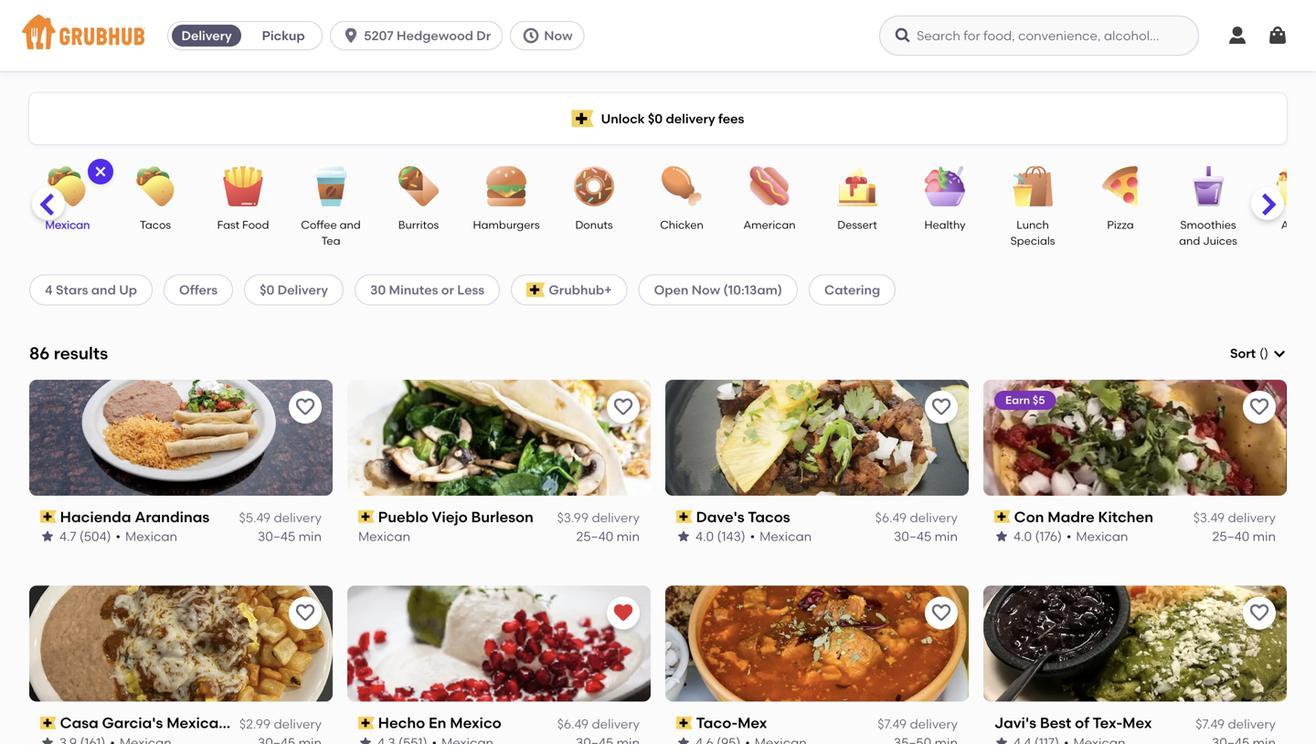 Task type: describe. For each thing, give the bounding box(es) containing it.
chicken image
[[650, 166, 714, 207]]

$3.99 delivery
[[557, 511, 640, 526]]

$6.49 for hecho en mexico
[[557, 717, 589, 733]]

1 horizontal spatial delivery
[[278, 282, 328, 298]]

subscription pass image for hecho en mexico
[[358, 717, 374, 730]]

specials
[[1011, 234, 1055, 248]]

$5.49 delivery
[[239, 511, 322, 526]]

burleson
[[471, 508, 534, 526]]

• mexican for arandinas
[[116, 529, 177, 545]]

subscription pass image for dave's tacos
[[676, 511, 693, 524]]

minutes
[[389, 282, 438, 298]]

restaurant
[[231, 715, 311, 733]]

• mexican for madre
[[1067, 529, 1128, 545]]

hecho en mexico logo image
[[347, 587, 651, 703]]

sort ( )
[[1230, 346, 1269, 362]]

hedgewood
[[397, 28, 473, 43]]

up
[[119, 282, 137, 298]]

donuts
[[575, 218, 613, 232]]

dessert image
[[825, 166, 889, 207]]

svg image inside the '5207 hedgewood dr' button
[[342, 27, 360, 45]]

delivery for hecho en mexico
[[592, 717, 640, 733]]

subscription pass image for casa garcia's mexican restaurant
[[40, 717, 56, 730]]

smoothies and juices
[[1179, 218, 1237, 248]]

5207
[[364, 28, 394, 43]]

food
[[242, 218, 269, 232]]

(10:13am)
[[723, 282, 782, 298]]

30–45 min for dave's tacos
[[894, 529, 958, 545]]

$3.99
[[557, 511, 589, 526]]

30
[[370, 282, 386, 298]]

1 vertical spatial svg image
[[93, 165, 108, 179]]

(504)
[[79, 529, 111, 545]]

chicken
[[660, 218, 704, 232]]

healthy
[[924, 218, 966, 232]]

star icon image for hecho en mexico
[[358, 736, 373, 745]]

dave's tacos
[[696, 508, 790, 526]]

pueblo viejo burleson logo image
[[347, 380, 651, 496]]

save this restaurant image for pueblo viejo burleson
[[612, 396, 634, 418]]

$3.49 delivery
[[1193, 511, 1276, 526]]

grubhub plus flag logo image for unlock $0 delivery fees
[[572, 110, 594, 128]]

subscription pass image for taco-mex
[[676, 717, 693, 730]]

taco-mex
[[696, 715, 767, 733]]

(176)
[[1035, 529, 1062, 545]]

american
[[744, 218, 796, 232]]

save this restaurant button for hacienda arandinas
[[289, 391, 322, 424]]

main navigation navigation
[[0, 0, 1316, 71]]

4.7 (504)
[[59, 529, 111, 545]]

earn
[[1005, 394, 1030, 407]]

mexican left the $2.99
[[167, 715, 228, 733]]

delivery inside button
[[181, 28, 232, 43]]

smoothies
[[1180, 218, 1236, 232]]

burritos image
[[387, 166, 451, 207]]

$7.49 for javi's best of tex-mex logo
[[1196, 717, 1225, 733]]

coffee
[[301, 218, 337, 232]]

taco-
[[696, 715, 738, 733]]

casa garcia's mexican restaurant
[[60, 715, 311, 733]]

1 mex from the left
[[738, 715, 767, 733]]

dave's
[[696, 508, 745, 526]]

• for madre
[[1067, 529, 1072, 545]]

delivery for dave's tacos
[[910, 511, 958, 526]]

hamburgers image
[[474, 166, 538, 207]]

$6.49 delivery for dave's tacos
[[875, 511, 958, 526]]

$3.49
[[1193, 511, 1225, 526]]

25–40 for con madre kitchen
[[1212, 529, 1250, 545]]

saved restaurant image
[[612, 603, 634, 625]]

juices
[[1203, 234, 1237, 248]]

• for tacos
[[750, 529, 755, 545]]

kitchen
[[1098, 508, 1153, 526]]

save this restaurant image for hacienda arandinas
[[294, 396, 316, 418]]

$5.49
[[239, 511, 271, 526]]

tacos image
[[123, 166, 187, 207]]

saved restaurant button
[[607, 597, 640, 630]]

min for dave's tacos
[[935, 529, 958, 545]]

save this restaurant button for dave's tacos
[[925, 391, 958, 424]]

healthy image
[[913, 166, 977, 207]]

$2.99
[[239, 717, 271, 733]]

subscription pass image for con madre kitchen
[[994, 511, 1011, 524]]

pueblo
[[378, 508, 428, 526]]

1 vertical spatial tacos
[[748, 508, 790, 526]]

coffee and tea
[[301, 218, 361, 248]]

min for pueblo viejo burleson
[[617, 529, 640, 545]]

delivery for pueblo viejo burleson
[[592, 511, 640, 526]]

save this restaurant image for dave's tacos
[[930, 396, 952, 418]]

hacienda
[[60, 508, 131, 526]]

coffee and tea image
[[299, 166, 363, 207]]

tex-
[[1093, 715, 1123, 733]]

25–40 min for con madre kitchen
[[1212, 529, 1276, 545]]

now button
[[510, 21, 592, 50]]

star icon image for con madre kitchen
[[994, 530, 1009, 544]]

best
[[1040, 715, 1072, 733]]

arandinas
[[135, 508, 210, 526]]

mexican image
[[36, 166, 100, 207]]

con madre kitchen logo image
[[983, 380, 1287, 496]]

30 minutes or less
[[370, 282, 485, 298]]

fast food
[[217, 218, 269, 232]]

open
[[654, 282, 689, 298]]

viejo
[[432, 508, 468, 526]]

pickup button
[[245, 21, 322, 50]]

garcia's
[[102, 715, 163, 733]]

4
[[45, 282, 53, 298]]

unlock
[[601, 111, 645, 126]]

hamburgers
[[473, 218, 540, 232]]

tea
[[321, 234, 340, 248]]

subscription pass image for pueblo viejo burleson
[[358, 511, 374, 524]]

of
[[1075, 715, 1089, 733]]

• for arandinas
[[116, 529, 121, 545]]

pizza image
[[1089, 166, 1153, 207]]

)
[[1264, 346, 1269, 362]]

casa
[[60, 715, 98, 733]]

results
[[54, 344, 108, 364]]

$2.99 delivery
[[239, 717, 322, 733]]

pickup
[[262, 28, 305, 43]]

open now (10:13am)
[[654, 282, 782, 298]]

save this restaurant button for casa garcia's mexican restaurant
[[289, 597, 322, 630]]

86 results
[[29, 344, 108, 364]]

svg image inside the now button
[[522, 27, 540, 45]]

$6.49 delivery for hecho en mexico
[[557, 717, 640, 733]]

lunch
[[1017, 218, 1049, 232]]

earn $5
[[1005, 394, 1045, 407]]

none field containing sort
[[1230, 345, 1287, 363]]

save this restaurant image for casa garcia's mexican restaurant
[[294, 603, 316, 625]]

less
[[457, 282, 485, 298]]



Task type: vqa. For each thing, say whether or not it's contained in the screenshot.
Jack, in Egg White Omelet - Southwest Chipotle Bacon Contains: Pepper Jack, Panini Bread, Creamy Chipotle, Applewood Smoked Bacon, Salsa, Egg White Omelet
no



Task type: locate. For each thing, give the bounding box(es) containing it.
mexican down hacienda arandinas
[[125, 529, 177, 545]]

4.0 down "con"
[[1014, 529, 1032, 545]]

2 horizontal spatial •
[[1067, 529, 1072, 545]]

1 30–45 from the left
[[258, 529, 295, 545]]

$7.49
[[878, 717, 907, 733], [1196, 717, 1225, 733]]

now inside button
[[544, 28, 573, 43]]

$0
[[648, 111, 663, 126], [260, 282, 274, 298]]

svg image
[[1227, 25, 1249, 47], [1267, 25, 1289, 47], [342, 27, 360, 45], [894, 27, 912, 45], [1272, 347, 1287, 361]]

1 vertical spatial now
[[692, 282, 720, 298]]

3 • from the left
[[1067, 529, 1072, 545]]

1 horizontal spatial save this restaurant image
[[612, 396, 634, 418]]

save this restaurant image
[[294, 396, 316, 418], [930, 396, 952, 418], [930, 603, 952, 625], [1249, 603, 1270, 625]]

and left up
[[91, 282, 116, 298]]

grubhub+
[[549, 282, 612, 298]]

asian
[[1281, 218, 1311, 232]]

• mexican down hacienda arandinas
[[116, 529, 177, 545]]

0 vertical spatial $0
[[648, 111, 663, 126]]

1 25–40 from the left
[[576, 529, 614, 545]]

25–40 down $3.49 delivery
[[1212, 529, 1250, 545]]

$0 delivery
[[260, 282, 328, 298]]

2 horizontal spatial and
[[1179, 234, 1200, 248]]

delivery left 'pickup' button
[[181, 28, 232, 43]]

hacienda arandinas
[[60, 508, 210, 526]]

2 min from the left
[[617, 529, 640, 545]]

1 vertical spatial $0
[[260, 282, 274, 298]]

0 vertical spatial svg image
[[522, 27, 540, 45]]

0 horizontal spatial 25–40
[[576, 529, 614, 545]]

30–45 for hacienda arandinas
[[258, 529, 295, 545]]

Search for food, convenience, alcohol... search field
[[879, 16, 1199, 56]]

1 horizontal spatial •
[[750, 529, 755, 545]]

now right open
[[692, 282, 720, 298]]

2 vertical spatial and
[[91, 282, 116, 298]]

1 25–40 min from the left
[[576, 529, 640, 545]]

4.0
[[696, 529, 714, 545], [1014, 529, 1032, 545]]

mexican down pueblo
[[358, 529, 410, 545]]

25–40 min
[[576, 529, 640, 545], [1212, 529, 1276, 545]]

and
[[340, 218, 361, 232], [1179, 234, 1200, 248], [91, 282, 116, 298]]

subscription pass image left "con"
[[994, 511, 1011, 524]]

svg image right dr
[[522, 27, 540, 45]]

2 $7.49 from the left
[[1196, 717, 1225, 733]]

1 horizontal spatial 25–40
[[1212, 529, 1250, 545]]

tacos right dave's
[[748, 508, 790, 526]]

mexican
[[45, 218, 90, 232], [125, 529, 177, 545], [358, 529, 410, 545], [760, 529, 812, 545], [1076, 529, 1128, 545], [167, 715, 228, 733]]

$7.49 delivery for javi's best of tex-mex logo
[[1196, 717, 1276, 733]]

0 horizontal spatial grubhub plus flag logo image
[[527, 283, 545, 297]]

hacienda arandinas logo image
[[29, 380, 333, 496]]

3 • mexican from the left
[[1067, 529, 1128, 545]]

star icon image for taco-mex
[[676, 736, 691, 745]]

tacos down tacos image
[[140, 218, 171, 232]]

30–45
[[258, 529, 295, 545], [894, 529, 932, 545]]

subscription pass image left taco-
[[676, 717, 693, 730]]

2 4.0 from the left
[[1014, 529, 1032, 545]]

grubhub plus flag logo image
[[572, 110, 594, 128], [527, 283, 545, 297]]

1 vertical spatial $6.49 delivery
[[557, 717, 640, 733]]

madre
[[1048, 508, 1095, 526]]

subscription pass image left dave's
[[676, 511, 693, 524]]

30–45 min for hacienda arandinas
[[258, 529, 322, 545]]

1 $7.49 from the left
[[878, 717, 907, 733]]

$6.49 for dave's tacos
[[875, 511, 907, 526]]

min
[[299, 529, 322, 545], [617, 529, 640, 545], [935, 529, 958, 545], [1253, 529, 1276, 545]]

1 • from the left
[[116, 529, 121, 545]]

now
[[544, 28, 573, 43], [692, 282, 720, 298]]

subscription pass image
[[358, 511, 374, 524], [994, 511, 1011, 524], [40, 717, 56, 730], [358, 717, 374, 730]]

javi's best of tex-mex
[[994, 715, 1152, 733]]

dessert
[[837, 218, 877, 232]]

pizza
[[1107, 218, 1134, 232]]

$6.49
[[875, 511, 907, 526], [557, 717, 589, 733]]

0 horizontal spatial $6.49
[[557, 717, 589, 733]]

mexican down mexican image at the top left
[[45, 218, 90, 232]]

0 vertical spatial $6.49 delivery
[[875, 511, 958, 526]]

lunch specials
[[1011, 218, 1055, 248]]

subscription pass image
[[40, 511, 56, 524], [676, 511, 693, 524], [676, 717, 693, 730]]

1 4.0 from the left
[[696, 529, 714, 545]]

0 vertical spatial tacos
[[140, 218, 171, 232]]

•
[[116, 529, 121, 545], [750, 529, 755, 545], [1067, 529, 1072, 545]]

0 horizontal spatial now
[[544, 28, 573, 43]]

casa garcia's mexican restaurant logo image
[[29, 587, 333, 703]]

2 • mexican from the left
[[750, 529, 812, 545]]

3 min from the left
[[935, 529, 958, 545]]

• right the (504)
[[116, 529, 121, 545]]

hecho en mexico
[[378, 715, 502, 733]]

mexican down "dave's tacos"
[[760, 529, 812, 545]]

subscription pass image left hecho
[[358, 717, 374, 730]]

25–40 min down $3.99 delivery
[[576, 529, 640, 545]]

$7.49 delivery for taco-mex logo
[[878, 717, 958, 733]]

grubhub plus flag logo image left unlock on the top of the page
[[572, 110, 594, 128]]

2 horizontal spatial save this restaurant image
[[1249, 396, 1270, 418]]

$5
[[1033, 394, 1045, 407]]

1 30–45 min from the left
[[258, 529, 322, 545]]

0 horizontal spatial $6.49 delivery
[[557, 717, 640, 733]]

30–45 for dave's tacos
[[894, 529, 932, 545]]

0 horizontal spatial 30–45
[[258, 529, 295, 545]]

4 min from the left
[[1253, 529, 1276, 545]]

mexican down the "con madre kitchen"
[[1076, 529, 1128, 545]]

1 horizontal spatial 25–40 min
[[1212, 529, 1276, 545]]

min for hacienda arandinas
[[299, 529, 322, 545]]

0 horizontal spatial 30–45 min
[[258, 529, 322, 545]]

4.0 for con madre kitchen
[[1014, 529, 1032, 545]]

delivery for hacienda arandinas
[[274, 511, 322, 526]]

1 min from the left
[[299, 529, 322, 545]]

and inside smoothies and juices
[[1179, 234, 1200, 248]]

save this restaurant button for pueblo viejo burleson
[[607, 391, 640, 424]]

4 stars and up
[[45, 282, 137, 298]]

4.0 for dave's tacos
[[696, 529, 714, 545]]

0 horizontal spatial tacos
[[140, 218, 171, 232]]

• down madre
[[1067, 529, 1072, 545]]

1 horizontal spatial and
[[340, 218, 361, 232]]

star icon image for hacienda arandinas
[[40, 530, 55, 544]]

now right dr
[[544, 28, 573, 43]]

• mexican
[[116, 529, 177, 545], [750, 529, 812, 545], [1067, 529, 1128, 545]]

0 horizontal spatial $0
[[260, 282, 274, 298]]

1 horizontal spatial $0
[[648, 111, 663, 126]]

delivery for taco-mex
[[910, 717, 958, 733]]

1 vertical spatial grubhub plus flag logo image
[[527, 283, 545, 297]]

grubhub plus flag logo image for grubhub+
[[527, 283, 545, 297]]

catering
[[824, 282, 880, 298]]

subscription pass image left the casa
[[40, 717, 56, 730]]

1 horizontal spatial $7.49
[[1196, 717, 1225, 733]]

4.0 (143)
[[696, 529, 746, 545]]

1 vertical spatial $6.49
[[557, 717, 589, 733]]

delivery for con madre kitchen
[[1228, 511, 1276, 526]]

0 horizontal spatial delivery
[[181, 28, 232, 43]]

american image
[[738, 166, 802, 207]]

5207 hedgewood dr button
[[330, 21, 510, 50]]

0 vertical spatial and
[[340, 218, 361, 232]]

4.7
[[59, 529, 76, 545]]

$7.49 for taco-mex logo
[[878, 717, 907, 733]]

4.0 down dave's
[[696, 529, 714, 545]]

1 horizontal spatial 30–45 min
[[894, 529, 958, 545]]

2 25–40 from the left
[[1212, 529, 1250, 545]]

1 • mexican from the left
[[116, 529, 177, 545]]

2 30–45 min from the left
[[894, 529, 958, 545]]

lunch specials image
[[1001, 166, 1065, 207]]

0 horizontal spatial 25–40 min
[[576, 529, 640, 545]]

(
[[1260, 346, 1264, 362]]

1 horizontal spatial grubhub plus flag logo image
[[572, 110, 594, 128]]

2 • from the left
[[750, 529, 755, 545]]

burritos
[[398, 218, 439, 232]]

1 horizontal spatial $6.49 delivery
[[875, 511, 958, 526]]

1 horizontal spatial mex
[[1123, 715, 1152, 733]]

mexico
[[450, 715, 502, 733]]

sort
[[1230, 346, 1256, 362]]

delivery button
[[168, 21, 245, 50]]

javi's best of tex-mex logo image
[[983, 587, 1287, 703]]

$0 right unlock on the top of the page
[[648, 111, 663, 126]]

fees
[[718, 111, 744, 126]]

0 horizontal spatial mex
[[738, 715, 767, 733]]

delivery for casa garcia's mexican restaurant
[[274, 717, 322, 733]]

and for smoothies and juices
[[1179, 234, 1200, 248]]

1 horizontal spatial • mexican
[[750, 529, 812, 545]]

0 vertical spatial now
[[544, 28, 573, 43]]

star icon image
[[40, 530, 55, 544], [676, 530, 691, 544], [994, 530, 1009, 544], [40, 736, 55, 745], [358, 736, 373, 745], [676, 736, 691, 745], [994, 736, 1009, 745]]

1 horizontal spatial svg image
[[522, 27, 540, 45]]

$6.49 delivery
[[875, 511, 958, 526], [557, 717, 640, 733]]

save this restaurant image
[[612, 396, 634, 418], [1249, 396, 1270, 418], [294, 603, 316, 625]]

dave's tacos logo image
[[665, 380, 969, 496]]

2 mex from the left
[[1123, 715, 1152, 733]]

dr
[[476, 28, 491, 43]]

0 horizontal spatial $7.49 delivery
[[878, 717, 958, 733]]

unlock $0 delivery fees
[[601, 111, 744, 126]]

$7.49 delivery
[[878, 717, 958, 733], [1196, 717, 1276, 733]]

1 horizontal spatial tacos
[[748, 508, 790, 526]]

fast
[[217, 218, 240, 232]]

con madre kitchen
[[1014, 508, 1153, 526]]

0 horizontal spatial save this restaurant image
[[294, 603, 316, 625]]

86
[[29, 344, 50, 364]]

1 horizontal spatial 4.0
[[1014, 529, 1032, 545]]

and inside coffee and tea
[[340, 218, 361, 232]]

0 horizontal spatial $7.49
[[878, 717, 907, 733]]

grubhub plus flag logo image left grubhub+
[[527, 283, 545, 297]]

fast food image
[[211, 166, 275, 207]]

star icon image for dave's tacos
[[676, 530, 691, 544]]

• mexican down the "con madre kitchen"
[[1067, 529, 1128, 545]]

and down smoothies at the top of the page
[[1179, 234, 1200, 248]]

0 vertical spatial $6.49
[[875, 511, 907, 526]]

(143)
[[717, 529, 746, 545]]

svg image left tacos image
[[93, 165, 108, 179]]

1 horizontal spatial 30–45
[[894, 529, 932, 545]]

mex
[[738, 715, 767, 733], [1123, 715, 1152, 733]]

subscription pass image left hacienda at the bottom left
[[40, 511, 56, 524]]

• mexican down "dave's tacos"
[[750, 529, 812, 545]]

en
[[429, 715, 446, 733]]

delivery down tea
[[278, 282, 328, 298]]

0 vertical spatial grubhub plus flag logo image
[[572, 110, 594, 128]]

0 horizontal spatial • mexican
[[116, 529, 177, 545]]

hecho
[[378, 715, 425, 733]]

0 vertical spatial delivery
[[181, 28, 232, 43]]

25–40 for pueblo viejo burleson
[[576, 529, 614, 545]]

4.0 (176)
[[1014, 529, 1062, 545]]

donuts image
[[562, 166, 626, 207]]

5207 hedgewood dr
[[364, 28, 491, 43]]

save this restaurant button for taco-mex
[[925, 597, 958, 630]]

25–40 down $3.99 delivery
[[576, 529, 614, 545]]

offers
[[179, 282, 218, 298]]

1 vertical spatial delivery
[[278, 282, 328, 298]]

stars
[[56, 282, 88, 298]]

taco-mex logo image
[[665, 587, 969, 703]]

delivery
[[181, 28, 232, 43], [278, 282, 328, 298]]

con
[[1014, 508, 1044, 526]]

2 horizontal spatial • mexican
[[1067, 529, 1128, 545]]

and for coffee and tea
[[340, 218, 361, 232]]

None field
[[1230, 345, 1287, 363]]

25–40 min down $3.49 delivery
[[1212, 529, 1276, 545]]

2 $7.49 delivery from the left
[[1196, 717, 1276, 733]]

subscription pass image for hacienda arandinas
[[40, 511, 56, 524]]

$0 down food
[[260, 282, 274, 298]]

1 vertical spatial and
[[1179, 234, 1200, 248]]

save this restaurant button
[[289, 391, 322, 424], [607, 391, 640, 424], [925, 391, 958, 424], [1243, 391, 1276, 424], [289, 597, 322, 630], [925, 597, 958, 630], [1243, 597, 1276, 630]]

1 horizontal spatial $6.49
[[875, 511, 907, 526]]

min for con madre kitchen
[[1253, 529, 1276, 545]]

25–40 min for pueblo viejo burleson
[[576, 529, 640, 545]]

1 $7.49 delivery from the left
[[878, 717, 958, 733]]

pueblo viejo burleson
[[378, 508, 534, 526]]

0 horizontal spatial svg image
[[93, 165, 108, 179]]

subscription pass image left pueblo
[[358, 511, 374, 524]]

0 horizontal spatial 4.0
[[696, 529, 714, 545]]

svg image
[[522, 27, 540, 45], [93, 165, 108, 179]]

• mexican for tacos
[[750, 529, 812, 545]]

javi's
[[994, 715, 1037, 733]]

tacos
[[140, 218, 171, 232], [748, 508, 790, 526]]

1 horizontal spatial $7.49 delivery
[[1196, 717, 1276, 733]]

smoothies and juices image
[[1176, 166, 1240, 207]]

1 horizontal spatial now
[[692, 282, 720, 298]]

star icon image for casa garcia's mexican restaurant
[[40, 736, 55, 745]]

0 horizontal spatial •
[[116, 529, 121, 545]]

and up tea
[[340, 218, 361, 232]]

or
[[441, 282, 454, 298]]

2 25–40 min from the left
[[1212, 529, 1276, 545]]

2 30–45 from the left
[[894, 529, 932, 545]]

save this restaurant image for taco-mex
[[930, 603, 952, 625]]

0 horizontal spatial and
[[91, 282, 116, 298]]

• right (143)
[[750, 529, 755, 545]]



